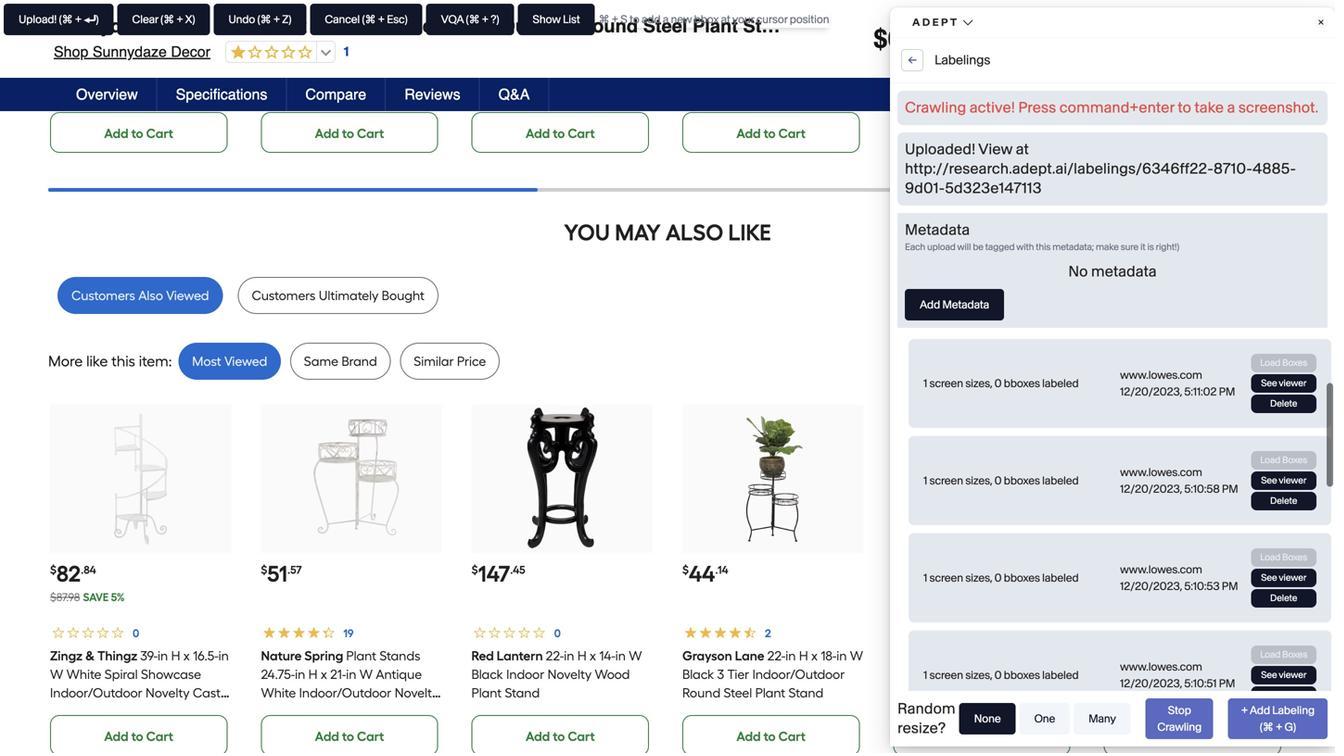 Task type: describe. For each thing, give the bounding box(es) containing it.
h inside "24-in w x 96-in l x 11- in h gray raised garden bed"
[[696, 477, 705, 493]]

x inside 59-in h x 55-in w off-white indoor/outdoor novelty wood plant stand
[[419, 458, 425, 474]]

add inside the add to cart button
[[1118, 30, 1147, 47]]

cart for 383 list item
[[357, 539, 384, 555]]

k
[[1311, 493, 1326, 500]]

11- for $84.99
[[846, 458, 859, 474]]

compare button
[[287, 78, 386, 111]]

arrow up image
[[1247, 131, 1262, 146]]

rusty
[[527, 477, 559, 493]]

0 horizontal spatial 11-
[[312, 15, 338, 37]]

white
[[382, 15, 433, 37]]

$129.99
[[893, 401, 928, 414]]

like
[[728, 633, 771, 659]]

save inside the 76 .00 save 10%
[[1139, 401, 1165, 414]]

abarrane 59.8-in h x 13.8-in w rusty orange outdoor corner wrought iron plant stand
[[472, 458, 646, 530]]

you may also like
[[564, 633, 771, 659]]

$ 90 $124.00 save 26%
[[472, 371, 560, 414]]

cart for list item containing veikous
[[778, 539, 806, 555]]

h inside 24-in w x 96-in l x 11- in h off-white raised garden bed
[[1117, 477, 1126, 493]]

to for list item containing veikous
[[764, 539, 776, 555]]

save inside $ 90 $124.00 save 26%
[[512, 401, 538, 414]]

0 vertical spatial sunnydaze
[[54, 15, 152, 37]]

$99.98 save 25%
[[50, 401, 132, 414]]

59-in h x 55-in w off-white indoor/outdoor novelty wood plant stand
[[261, 458, 439, 530]]

community q & a
[[69, 34, 258, 60]]

raised inside 24-in w x 96-in l x 11- in h off-white raised garden bed
[[1187, 477, 1227, 493]]

w inside 24-in w x 96-in l x 17- in h gray raised garden bed
[[980, 458, 993, 474]]

24- for $84.99
[[738, 458, 756, 474]]

garden for 24-in w x 96-in l x 17- in h gray raised garden bed
[[993, 477, 1038, 493]]

sponsored inside list item
[[50, 349, 113, 365]]

11- for 76
[[1267, 458, 1281, 474]]

$ 68 . 48
[[873, 24, 953, 54]]

indoor/outdoor inside 59-in h x 55-in w off-white indoor/outdoor novelty wood plant stand
[[261, 495, 353, 511]]

2 e from the top
[[1311, 458, 1326, 465]]

shop sunnydaze decor
[[54, 43, 210, 60]]

veikous inside list item
[[682, 458, 735, 474]]

24-in w x 96-in l x 11- in h off-white raised garden bed
[[1104, 458, 1281, 511]]

sponsored for 90
[[472, 349, 535, 365]]

24-in w x 96-in l x 11- in h gray raised garden bed
[[682, 458, 859, 493]]

25%
[[112, 401, 132, 414]]

chat invite button image
[[1251, 686, 1307, 742]]

22.4-
[[105, 458, 134, 474]]

outdoor
[[472, 495, 521, 511]]

orange
[[562, 477, 608, 493]]

veikous 24-in w x 96-in l x 11-in h off-white raised garden bed image
[[1122, 193, 1267, 338]]

add for list item containing veikous
[[736, 539, 761, 555]]

1 vertical spatial decor
[[171, 43, 210, 60]]

round
[[579, 15, 638, 37]]

gray for 24-in w x 96-in l x 11- in h gray raised garden bed
[[708, 477, 737, 493]]

may
[[615, 633, 661, 659]]

bed for 11-
[[831, 477, 854, 493]]

.51
[[304, 373, 317, 387]]

28.5-
[[215, 15, 257, 37]]

a
[[242, 34, 258, 60]]

white inside 24-in w x 96-in l x 11- in h off-white raised garden bed
[[1152, 477, 1184, 493]]

add to cart for list item containing veikous
[[736, 539, 806, 555]]

reviews
[[404, 86, 460, 103]]

383
[[267, 371, 304, 398]]

h inside 22.4-in w x 46.8-in l x 30.3-in h natural raised garden bed
[[102, 477, 111, 493]]

add to cart link for list item containing sponsored
[[50, 525, 227, 566]]

l for 24-in w x 96-in l x 11- in h off-white raised garden bed
[[1248, 458, 1255, 474]]

3 save from the left
[[718, 401, 743, 414]]

garden for 22.4-in w x 46.8-in l x 30.3-in h natural raised garden bed
[[50, 495, 95, 511]]

garden for 24-in w x 96-in l x 11- in h gray raised garden bed
[[783, 477, 828, 493]]

2 horizontal spatial stand
[[743, 15, 795, 37]]

89
[[900, 371, 923, 398]]

&
[[221, 34, 237, 60]]

q
[[197, 34, 214, 60]]

13.8-
[[472, 477, 497, 493]]

add to cart inside button
[[1118, 30, 1199, 47]]

68
[[888, 24, 917, 54]]

you
[[564, 633, 610, 659]]

10% inside the 76 .00 save 10%
[[1167, 401, 1186, 414]]

$84.99 save 10%
[[682, 401, 765, 414]]

f e e d b a c k
[[1311, 443, 1326, 500]]

sponsored products
[[543, 145, 792, 172]]

22.4-in w x 46.8-in l x 30.3-in h natural raised garden bed link
[[50, 458, 222, 511]]

wrought
[[569, 495, 621, 511]]

customers ultimately bought
[[252, 701, 424, 717]]

30.3-
[[60, 477, 88, 493]]

add for list item containing sponsored
[[104, 539, 128, 555]]

to inside button
[[1151, 30, 1165, 47]]

viewed
[[166, 701, 209, 717]]

$99.98
[[50, 401, 81, 414]]

46.8-
[[173, 458, 201, 474]]

bed for 30.3-
[[98, 495, 121, 511]]

alpine corporation
[[261, 458, 373, 474]]

383 list item
[[261, 192, 442, 566]]

f e e d b a c k button
[[1303, 413, 1335, 529]]

.00 for 89
[[923, 373, 940, 387]]

sunnydaze decor 28.5-in h x 11-in w white indoor/outdoor round steel plant stand
[[54, 15, 795, 37]]

add for 90 list item
[[526, 539, 550, 555]]

specifications button
[[157, 78, 287, 111]]

novelty
[[356, 495, 400, 511]]

ultimately
[[319, 701, 379, 717]]

.
[[917, 24, 924, 54]]

abarrane
[[527, 458, 583, 474]]

white inside 59-in h x 55-in w off-white indoor/outdoor novelty wood plant stand
[[331, 477, 363, 493]]

90
[[478, 371, 504, 398]]

stand inside 59-in h x 55-in w off-white indoor/outdoor novelty wood plant stand
[[294, 514, 329, 530]]

17-
[[1057, 458, 1071, 474]]

overview
[[76, 86, 138, 103]]

1 star image
[[226, 45, 312, 62]]

55-
[[261, 477, 279, 493]]

gray for 24-in w x 96-in l x 17- in h gray raised garden bed
[[919, 477, 948, 493]]

1
[[343, 44, 350, 59]]

d
[[1311, 465, 1326, 472]]

76 .00 save 10%
[[1110, 371, 1186, 414]]

48
[[924, 24, 953, 54]]

alpine corporation 59-in h x 55-in w off-white indoor/outdoor novelty wood plant stand image
[[279, 193, 424, 338]]

sponsored inside southdeep products heading
[[543, 145, 672, 172]]

$ for 383
[[261, 373, 267, 387]]

q&a
[[498, 86, 530, 103]]

2 horizontal spatial plant
[[693, 15, 738, 37]]

iron
[[624, 495, 646, 511]]

0 vertical spatial decor
[[157, 15, 209, 37]]

sponsored for .00
[[893, 349, 956, 365]]

off- inside 59-in h x 55-in w off-white indoor/outdoor novelty wood plant stand
[[309, 477, 331, 493]]

59.8-
[[586, 458, 613, 474]]

compare
[[305, 86, 366, 103]]

to for 90 list item
[[553, 539, 565, 555]]

alpine
[[261, 458, 298, 474]]

$ 383 .51
[[261, 371, 317, 398]]

76
[[1110, 371, 1132, 398]]

off- inside 24-in w x 96-in l x 11- in h off-white raised garden bed
[[1130, 477, 1152, 493]]

sponsored for 383
[[261, 349, 324, 365]]



Task type: vqa. For each thing, say whether or not it's contained in the screenshot.
x in the 59-IN H X 55-IN W OFF-WHITE INDOOR/OUTDOOR NOVELTY WOOD PLANT STAND
yes



Task type: locate. For each thing, give the bounding box(es) containing it.
1 horizontal spatial .00
[[1132, 373, 1148, 387]]

w inside "abarrane 59.8-in h x 13.8-in w rusty orange outdoor corner wrought iron plant stand"
[[511, 477, 524, 493]]

0 horizontal spatial plant
[[261, 514, 291, 530]]

1 horizontal spatial indoor/outdoor
[[438, 15, 574, 37]]

x inside "abarrane 59.8-in h x 13.8-in w rusty orange outdoor corner wrought iron plant stand"
[[638, 458, 645, 474]]

2 24- from the left
[[948, 458, 966, 474]]

veikous inside 89 list item
[[893, 458, 945, 474]]

in
[[257, 15, 273, 37], [338, 15, 355, 37], [134, 458, 144, 474], [201, 458, 212, 474], [393, 458, 404, 474], [613, 458, 623, 474], [756, 458, 766, 474], [813, 458, 823, 474], [966, 458, 977, 474], [1023, 458, 1034, 474], [1177, 458, 1187, 474], [1234, 458, 1244, 474], [88, 477, 99, 493], [279, 477, 289, 493], [497, 477, 507, 493], [682, 477, 693, 493], [893, 477, 903, 493], [1104, 477, 1114, 493]]

1 horizontal spatial $
[[472, 373, 478, 387]]

22.4-in w x 46.8-in l x 30.3-in h natural raised garden bed
[[50, 458, 222, 511]]

2 l from the left
[[826, 458, 833, 474]]

steel
[[643, 15, 687, 37]]

2 horizontal spatial 24-
[[1159, 458, 1177, 474]]

l for 24-in w x 96-in l x 17- in h gray raised garden bed
[[1037, 458, 1044, 474]]

bought
[[382, 701, 424, 717]]

b
[[1311, 472, 1326, 480]]

0 horizontal spatial $
[[261, 373, 267, 387]]

4 l from the left
[[1248, 458, 1255, 474]]

76 list item
[[1104, 192, 1285, 566]]

raised for 24-in w x 96-in l x 11- in h gray raised garden bed
[[740, 477, 779, 493]]

2 add to cart link from the left
[[261, 525, 438, 566]]

l inside "24-in w x 96-in l x 11- in h gray raised garden bed"
[[826, 458, 833, 474]]

1 vertical spatial sunnydaze
[[93, 43, 167, 60]]

2 save from the left
[[512, 401, 538, 414]]

59-
[[376, 458, 393, 474]]

e up "b"
[[1311, 458, 1326, 465]]

veikous 22.4-in w x 46.8-in l x 30.3-in h natural raised garden bed image
[[68, 193, 213, 338]]

l inside 24-in w x 96-in l x 17- in h gray raised garden bed
[[1037, 458, 1044, 474]]

customers for customers also viewed
[[71, 701, 135, 717]]

1 vertical spatial indoor/outdoor
[[261, 495, 353, 511]]

1 horizontal spatial white
[[1152, 477, 1184, 493]]

l
[[215, 458, 222, 474], [826, 458, 833, 474], [1037, 458, 1044, 474], [1248, 458, 1255, 474]]

indoor/outdoor up q&a
[[438, 15, 574, 37]]

raised
[[161, 477, 201, 493], [740, 477, 779, 493], [951, 477, 990, 493], [1187, 477, 1227, 493]]

add to cart inside 90 list item
[[526, 539, 595, 555]]

bed inside 24-in w x 96-in l x 11- in h off-white raised garden bed
[[1104, 495, 1127, 511]]

add to cart button
[[1036, 14, 1281, 64]]

to for 383 list item
[[342, 539, 354, 555]]

11- inside "24-in w x 96-in l x 11- in h gray raised garden bed"
[[846, 458, 859, 474]]

1 horizontal spatial veikous
[[893, 458, 945, 474]]

$ left .51
[[261, 373, 267, 387]]

add to cart link down novelty
[[261, 525, 438, 566]]

gray down $84.99 save 10%
[[708, 477, 737, 493]]

$ for 68
[[873, 24, 888, 54]]

cart inside 90 list item
[[568, 539, 595, 555]]

customers
[[71, 701, 135, 717], [252, 701, 316, 717]]

96-
[[795, 458, 813, 474], [1006, 458, 1023, 474], [1216, 458, 1234, 474]]

bed inside 22.4-in w x 46.8-in l x 30.3-in h natural raised garden bed
[[98, 495, 121, 511]]

garden inside 24-in w x 96-in l x 17- in h gray raised garden bed
[[993, 477, 1038, 493]]

2 customers from the left
[[252, 701, 316, 717]]

community
[[69, 34, 191, 60]]

w inside 59-in h x 55-in w off-white indoor/outdoor novelty wood plant stand
[[292, 477, 305, 493]]

1 24- from the left
[[738, 458, 756, 474]]

garden inside 24-in w x 96-in l x 11- in h off-white raised garden bed
[[1230, 477, 1275, 493]]

a
[[1311, 480, 1326, 487]]

veikous down the $129.99
[[893, 458, 945, 474]]

$ inside $ 383 .51
[[261, 373, 267, 387]]

w inside 22.4-in w x 46.8-in l x 30.3-in h natural raised garden bed
[[147, 458, 160, 474]]

24-
[[738, 458, 756, 474], [948, 458, 966, 474], [1159, 458, 1177, 474]]

0 horizontal spatial .00
[[923, 373, 940, 387]]

1 white from the left
[[331, 477, 363, 493]]

1 list item from the left
[[50, 192, 231, 566]]

1 horizontal spatial also
[[666, 633, 723, 659]]

0 horizontal spatial 96-
[[795, 458, 813, 474]]

gray down the $129.99
[[919, 477, 948, 493]]

garden inside 22.4-in w x 46.8-in l x 30.3-in h natural raised garden bed
[[50, 495, 95, 511]]

sunnydaze
[[54, 15, 152, 37], [93, 43, 167, 60]]

sponsored
[[543, 145, 672, 172], [50, 349, 113, 365], [261, 349, 324, 365], [472, 349, 535, 365], [893, 349, 956, 365]]

l for 22.4-in w x 46.8-in l x 30.3-in h natural raised garden bed
[[215, 458, 222, 474]]

bed
[[831, 477, 854, 493], [1042, 477, 1064, 493], [98, 495, 121, 511], [1104, 495, 1127, 511]]

plant inside 59-in h x 55-in w off-white indoor/outdoor novelty wood plant stand
[[261, 514, 291, 530]]

save left 25%
[[84, 401, 110, 414]]

plant right steel
[[693, 15, 738, 37]]

$ inside $ 90 $124.00 save 26%
[[472, 373, 478, 387]]

1 e from the top
[[1311, 451, 1326, 458]]

1 vertical spatial also
[[138, 701, 163, 717]]

3 veikous from the left
[[1104, 458, 1156, 474]]

0 horizontal spatial indoor/outdoor
[[261, 495, 353, 511]]

96- for $84.99
[[795, 458, 813, 474]]

bed inside "24-in w x 96-in l x 11- in h gray raised garden bed"
[[831, 477, 854, 493]]

1 save from the left
[[84, 401, 110, 414]]

save left 26%
[[512, 401, 538, 414]]

add to cart for list item containing sponsored
[[104, 539, 173, 555]]

cart for 90 list item
[[568, 539, 595, 555]]

w
[[360, 15, 377, 37], [147, 458, 160, 474], [769, 458, 782, 474], [980, 458, 993, 474], [1191, 458, 1204, 474], [292, 477, 305, 493], [511, 477, 524, 493]]

10% inside list item
[[746, 401, 765, 414]]

raised inside "24-in w x 96-in l x 11- in h gray raised garden bed"
[[740, 477, 779, 493]]

garden
[[783, 477, 828, 493], [993, 477, 1038, 493], [1230, 477, 1275, 493], [50, 495, 95, 511]]

plant inside "abarrane 59.8-in h x 13.8-in w rusty orange outdoor corner wrought iron plant stand"
[[472, 514, 502, 530]]

add to cart
[[1118, 30, 1199, 47], [104, 539, 173, 555], [315, 539, 384, 555], [526, 539, 595, 555], [736, 539, 806, 555]]

cart
[[1169, 30, 1199, 47], [146, 539, 173, 555], [357, 539, 384, 555], [568, 539, 595, 555], [778, 539, 806, 555]]

add to cart for 90 list item
[[526, 539, 595, 555]]

add to cart for 383 list item
[[315, 539, 384, 555]]

off- down the 76 .00 save 10%
[[1130, 477, 1152, 493]]

add to cart inside 383 list item
[[315, 539, 384, 555]]

sponsored inside 89 list item
[[893, 349, 956, 365]]

0 horizontal spatial off-
[[309, 477, 331, 493]]

veikous for 89
[[893, 458, 945, 474]]

customers left viewed
[[71, 701, 135, 717]]

plant down 55-
[[261, 514, 291, 530]]

indoor/outdoor
[[438, 15, 574, 37], [261, 495, 353, 511]]

safavieh
[[472, 458, 524, 474]]

add to cart link inside 90 list item
[[472, 525, 649, 566]]

veikous down '$84.99' on the bottom right
[[682, 458, 735, 474]]

products
[[677, 145, 792, 172]]

96- for 76
[[1216, 458, 1234, 474]]

raised for 22.4-in w x 46.8-in l x 30.3-in h natural raised garden bed
[[161, 477, 201, 493]]

1 horizontal spatial list item
[[682, 192, 863, 566]]

customers left ultimately
[[252, 701, 316, 717]]

1 horizontal spatial gray
[[919, 477, 948, 493]]

0 horizontal spatial 24-
[[738, 458, 756, 474]]

1 .00 from the left
[[923, 373, 940, 387]]

h inside 59-in h x 55-in w off-white indoor/outdoor novelty wood plant stand
[[407, 458, 416, 474]]

0 horizontal spatial also
[[138, 701, 163, 717]]

0 horizontal spatial customers
[[71, 701, 135, 717]]

1 customers from the left
[[71, 701, 135, 717]]

add to cart link
[[50, 525, 227, 566], [261, 525, 438, 566], [472, 525, 649, 566], [682, 525, 860, 566]]

1 horizontal spatial 24-
[[948, 458, 966, 474]]

3 raised from the left
[[951, 477, 990, 493]]

0 vertical spatial indoor/outdoor
[[438, 15, 574, 37]]

to for list item containing sponsored
[[131, 539, 143, 555]]

0 horizontal spatial veikous
[[682, 458, 735, 474]]

bed for 17-
[[1042, 477, 1064, 493]]

veikous for 76
[[1104, 458, 1156, 474]]

shop
[[54, 43, 88, 60]]

sponsored inside 90 list item
[[472, 349, 535, 365]]

veikous right '17-'
[[1104, 458, 1156, 474]]

96- inside 24-in w x 96-in l x 17- in h gray raised garden bed
[[1006, 458, 1023, 474]]

0 vertical spatial also
[[666, 633, 723, 659]]

community q & a button
[[48, 18, 1287, 77]]

0 horizontal spatial list item
[[50, 192, 231, 566]]

0 horizontal spatial gray
[[708, 477, 737, 493]]

customers for customers ultimately bought
[[252, 701, 316, 717]]

also left viewed
[[138, 701, 163, 717]]

sunnydaze up overview button
[[93, 43, 167, 60]]

natural
[[114, 477, 158, 493]]

corner
[[524, 495, 566, 511]]

2 96- from the left
[[1006, 458, 1023, 474]]

1 raised from the left
[[161, 477, 201, 493]]

raised inside 22.4-in w x 46.8-in l x 30.3-in h natural raised garden bed
[[161, 477, 201, 493]]

11- inside 24-in w x 96-in l x 11- in h off-white raised garden bed
[[1267, 458, 1281, 474]]

add to cart link down "24-in w x 96-in l x 11- in h gray raised garden bed"
[[682, 525, 860, 566]]

1 veikous from the left
[[682, 458, 735, 474]]

add to cart link down corner
[[472, 525, 649, 566]]

safavieh abarrane 59.8-in h x 13.8-in w rusty orange outdoor corner wrought iron plant stand image
[[490, 193, 635, 338]]

1 horizontal spatial 10%
[[1167, 401, 1186, 414]]

raised inside 24-in w x 96-in l x 17- in h gray raised garden bed
[[951, 477, 990, 493]]

.00 inside the 76 .00 save 10%
[[1132, 373, 1148, 387]]

also
[[666, 633, 723, 659], [138, 701, 163, 717]]

plant
[[693, 15, 738, 37], [261, 514, 291, 530], [472, 514, 502, 530]]

1 horizontal spatial 11-
[[846, 458, 859, 474]]

gray inside "24-in w x 96-in l x 11- in h gray raised garden bed"
[[708, 477, 737, 493]]

10% up 24-in w x 96-in l x 11- in h off-white raised garden bed in the bottom right of the page
[[1167, 401, 1186, 414]]

gray inside 24-in w x 96-in l x 17- in h gray raised garden bed
[[919, 477, 948, 493]]

add to cart link for 383 list item
[[261, 525, 438, 566]]

l inside 22.4-in w x 46.8-in l x 30.3-in h natural raised garden bed
[[215, 458, 222, 474]]

1 add to cart link from the left
[[50, 525, 227, 566]]

24- inside 24-in w x 96-in l x 17- in h gray raised garden bed
[[948, 458, 966, 474]]

plant down outdoor
[[472, 514, 502, 530]]

1 horizontal spatial off-
[[1130, 477, 1152, 493]]

$
[[873, 24, 888, 54], [261, 373, 267, 387], [472, 373, 478, 387]]

4 add to cart link from the left
[[682, 525, 860, 566]]

to inside 90 list item
[[553, 539, 565, 555]]

overview button
[[57, 78, 157, 111]]

specifications
[[176, 86, 267, 103]]

.00
[[923, 373, 940, 387], [1132, 373, 1148, 387]]

w inside "24-in w x 96-in l x 11- in h gray raised garden bed"
[[769, 458, 782, 474]]

24- inside 24-in w x 96-in l x 11- in h off-white raised garden bed
[[1159, 458, 1177, 474]]

c
[[1311, 487, 1326, 493]]

1 l from the left
[[215, 458, 222, 474]]

sponsored inside 383 list item
[[261, 349, 324, 365]]

h
[[278, 15, 292, 37], [407, 458, 416, 474], [626, 458, 635, 474], [102, 477, 111, 493], [696, 477, 705, 493], [907, 477, 916, 493], [1117, 477, 1126, 493]]

veikous 24-in w x 96-in l x 17-in h gray raised garden bed image
[[911, 193, 1056, 338]]

save up 24-in w x 96-in l x 11- in h off-white raised garden bed in the bottom right of the page
[[1139, 401, 1165, 414]]

w inside 24-in w x 96-in l x 11- in h off-white raised garden bed
[[1191, 458, 1204, 474]]

1 gray from the left
[[708, 477, 737, 493]]

2 horizontal spatial 11-
[[1267, 458, 1281, 474]]

l for 24-in w x 96-in l x 11- in h gray raised garden bed
[[826, 458, 833, 474]]

4 save from the left
[[1139, 401, 1165, 414]]

x
[[297, 15, 307, 37], [164, 458, 170, 474], [419, 458, 425, 474], [638, 458, 645, 474], [785, 458, 792, 474], [836, 458, 843, 474], [996, 458, 1003, 474], [1047, 458, 1053, 474], [1207, 458, 1213, 474], [1258, 458, 1264, 474], [50, 477, 56, 493]]

3 add to cart link from the left
[[472, 525, 649, 566]]

0 horizontal spatial 10%
[[746, 401, 765, 414]]

wood
[[403, 495, 439, 511]]

also left like
[[666, 633, 723, 659]]

gray
[[708, 477, 737, 493], [919, 477, 948, 493]]

2 10% from the left
[[1167, 401, 1186, 414]]

customers also viewed
[[71, 701, 209, 717]]

h inside 24-in w x 96-in l x 17- in h gray raised garden bed
[[907, 477, 916, 493]]

96- inside "24-in w x 96-in l x 11- in h gray raised garden bed"
[[795, 458, 813, 474]]

$ left .
[[873, 24, 888, 54]]

2 white from the left
[[1152, 477, 1184, 493]]

3 l from the left
[[1037, 458, 1044, 474]]

.00 inside 89 .00
[[923, 373, 940, 387]]

to
[[1151, 30, 1165, 47], [131, 539, 143, 555], [342, 539, 354, 555], [553, 539, 565, 555], [764, 539, 776, 555]]

raised for 24-in w x 96-in l x 17- in h gray raised garden bed
[[951, 477, 990, 493]]

$124.00
[[472, 401, 509, 414]]

list item containing sponsored
[[50, 192, 231, 566]]

2 .00 from the left
[[1132, 373, 1148, 387]]

1 horizontal spatial plant
[[472, 514, 502, 530]]

f
[[1311, 443, 1326, 451]]

11-
[[312, 15, 338, 37], [846, 458, 859, 474], [1267, 458, 1281, 474]]

89 list item
[[893, 192, 1074, 566]]

89 .00
[[900, 371, 940, 398]]

$ up $124.00
[[472, 373, 478, 387]]

1 10% from the left
[[746, 401, 765, 414]]

2 raised from the left
[[740, 477, 779, 493]]

24-in w x 96-in l x 17- in h gray raised garden bed
[[893, 458, 1071, 493]]

to inside 383 list item
[[342, 539, 354, 555]]

90 list item
[[472, 192, 653, 566]]

26%
[[541, 401, 560, 414]]

0 horizontal spatial stand
[[294, 514, 329, 530]]

bed inside 24-in w x 96-in l x 17- in h gray raised garden bed
[[1042, 477, 1064, 493]]

stand inside "abarrane 59.8-in h x 13.8-in w rusty orange outdoor corner wrought iron plant stand"
[[505, 514, 540, 530]]

veikous
[[682, 458, 735, 474], [893, 458, 945, 474], [1104, 458, 1156, 474]]

24- for 76
[[1159, 458, 1177, 474]]

e
[[1311, 451, 1326, 458], [1311, 458, 1326, 465]]

1 horizontal spatial customers
[[252, 701, 316, 717]]

add to cart link down natural
[[50, 525, 227, 566]]

1 off- from the left
[[309, 477, 331, 493]]

southdeep products heading
[[48, 140, 1287, 177]]

2 horizontal spatial $
[[873, 24, 888, 54]]

e up d
[[1311, 451, 1326, 458]]

2 veikous from the left
[[893, 458, 945, 474]]

off- down alpine corporation at the left bottom of page
[[309, 477, 331, 493]]

l inside 24-in w x 96-in l x 11- in h off-white raised garden bed
[[1248, 458, 1255, 474]]

list item
[[50, 192, 231, 566], [682, 192, 863, 566]]

add to cart link inside 383 list item
[[261, 525, 438, 566]]

1 96- from the left
[[795, 458, 813, 474]]

2 list item from the left
[[682, 192, 863, 566]]

add to cart link for 90 list item
[[472, 525, 649, 566]]

$84.99
[[682, 401, 715, 414]]

veikous inside 76 list item
[[1104, 458, 1156, 474]]

.00 for 76
[[1132, 373, 1148, 387]]

add to cart link for list item containing veikous
[[682, 525, 860, 566]]

q&a button
[[480, 78, 549, 111]]

$ for 90
[[472, 373, 478, 387]]

3 96- from the left
[[1216, 458, 1234, 474]]

sunnydaze up shop sunnydaze decor
[[54, 15, 152, 37]]

add for 383 list item
[[315, 539, 339, 555]]

cart inside 383 list item
[[357, 539, 384, 555]]

10%
[[746, 401, 765, 414], [1167, 401, 1186, 414]]

add inside 90 list item
[[526, 539, 550, 555]]

indoor/outdoor down alpine corporation at the left bottom of page
[[261, 495, 353, 511]]

h inside "abarrane 59.8-in h x 13.8-in w rusty orange outdoor corner wrought iron plant stand"
[[626, 458, 635, 474]]

cart for list item containing sponsored
[[146, 539, 173, 555]]

3 24- from the left
[[1159, 458, 1177, 474]]

2 horizontal spatial 96-
[[1216, 458, 1234, 474]]

96- inside 24-in w x 96-in l x 11- in h off-white raised garden bed
[[1216, 458, 1234, 474]]

cart inside button
[[1169, 30, 1199, 47]]

reviews button
[[386, 78, 480, 111]]

1 horizontal spatial 96-
[[1006, 458, 1023, 474]]

1 horizontal spatial stand
[[505, 514, 540, 530]]

save right '$84.99' on the bottom right
[[718, 401, 743, 414]]

10% right '$84.99' on the bottom right
[[746, 401, 765, 414]]

2 off- from the left
[[1130, 477, 1152, 493]]

2 horizontal spatial veikous
[[1104, 458, 1156, 474]]

white
[[331, 477, 363, 493], [1152, 477, 1184, 493]]

veikous 24-in w x 96-in l x 11-in h gray raised garden bed image
[[700, 193, 845, 338]]

garden inside "24-in w x 96-in l x 11- in h gray raised garden bed"
[[783, 477, 828, 493]]

add inside 383 list item
[[315, 539, 339, 555]]

4 raised from the left
[[1187, 477, 1227, 493]]

list item containing veikous
[[682, 192, 863, 566]]

off-
[[309, 477, 331, 493], [1130, 477, 1152, 493]]

2 gray from the left
[[919, 477, 948, 493]]

corporation
[[301, 458, 373, 474]]

24- inside "24-in w x 96-in l x 11- in h gray raised garden bed"
[[738, 458, 756, 474]]

0 horizontal spatial white
[[331, 477, 363, 493]]



